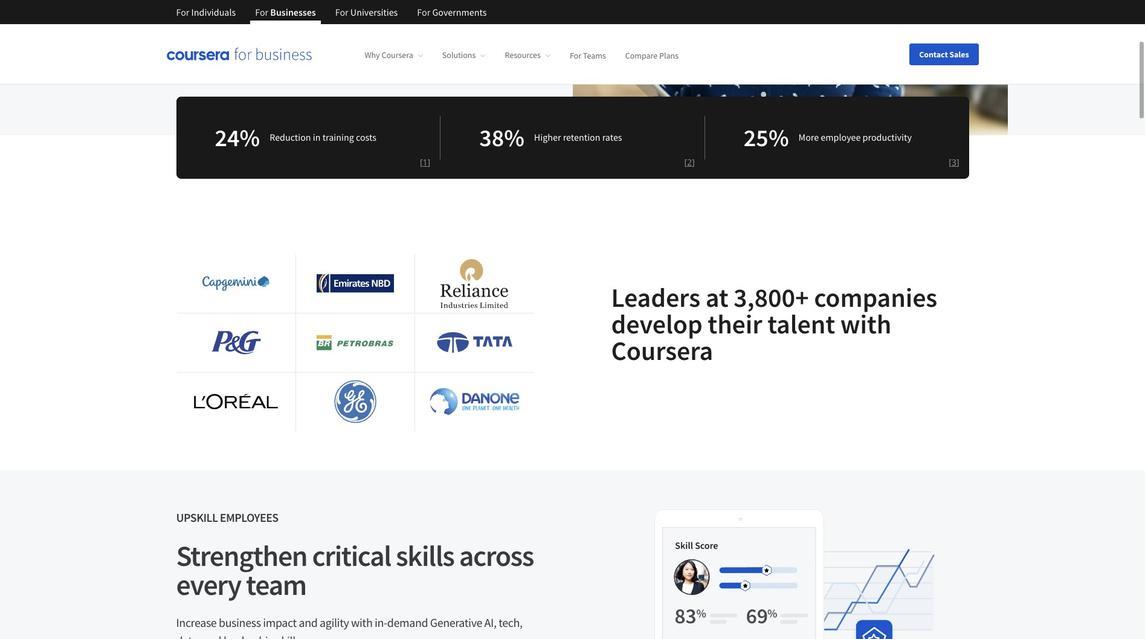 Task type: describe. For each thing, give the bounding box(es) containing it.
us
[[230, 8, 240, 20]]

increase
[[176, 615, 217, 630]]

individuals
[[191, 6, 236, 18]]

24%
[[215, 122, 260, 153]]

at
[[706, 281, 729, 314]]

governments
[[433, 6, 487, 18]]

every
[[176, 567, 241, 603]]

skills.
[[277, 633, 303, 640]]

costs
[[356, 131, 377, 143]]

leaders
[[612, 281, 701, 314]]

coursera right why
[[382, 50, 413, 61]]

leadership
[[224, 633, 274, 640]]

reduction
[[270, 131, 311, 143]]

more employee productivity
[[799, 131, 912, 143]]

0 horizontal spatial teams
[[397, 44, 423, 57]]

upskill employees
[[176, 510, 278, 525]]

1
[[423, 156, 428, 168]]

for governments
[[417, 6, 487, 18]]

,
[[494, 615, 497, 630]]

] for 25%
[[957, 156, 960, 168]]

increase business impact and agility with in-demand generative ai
[[176, 615, 494, 630]]

reliance logo image
[[441, 259, 509, 308]]

business
[[219, 615, 261, 630]]

petrobras logo image
[[317, 335, 394, 350]]

for for governments
[[417, 6, 431, 18]]

agility
[[320, 615, 349, 630]]

retention
[[563, 131, 601, 143]]

1 vertical spatial with
[[351, 615, 373, 630]]

resources
[[505, 50, 541, 61]]

employee
[[821, 131, 861, 143]]

upskill
[[176, 510, 218, 525]]

coursera left for
[[346, 44, 382, 57]]

strengthen
[[176, 538, 307, 574]]

get coursera for teams link
[[330, 43, 438, 58]]

employees?
[[280, 44, 328, 57]]

their
[[708, 307, 763, 341]]

in
[[313, 131, 321, 143]]

businesses
[[270, 6, 316, 18]]

capgemini logo image
[[203, 276, 270, 291]]

[ for 25%
[[949, 156, 952, 168]]

compare
[[626, 50, 658, 61]]

employees
[[220, 510, 278, 525]]

[ for 24%
[[420, 156, 423, 168]]

1 horizontal spatial teams
[[583, 50, 606, 61]]

for for universities
[[335, 6, 349, 18]]

generative
[[430, 615, 482, 630]]

] for 38%
[[692, 156, 695, 168]]

in-
[[375, 615, 387, 630]]

why coursera link
[[365, 50, 423, 61]]

3,800+
[[734, 281, 809, 314]]

and for agility
[[299, 615, 318, 630]]

upskilling fewer than 125 employees? get coursera for teams
[[176, 44, 423, 57]]

solutions
[[442, 50, 476, 61]]

ai
[[485, 615, 494, 630]]

for teams link
[[570, 50, 606, 61]]

contact sales button
[[910, 43, 979, 65]]

, tech, data, and leadership skills.
[[176, 615, 523, 640]]

contact for contact us
[[196, 8, 228, 20]]

[ for 38%
[[685, 156, 688, 168]]

why
[[365, 50, 380, 61]]

contact for contact sales
[[920, 49, 948, 60]]

coursera inside leaders at 3,800+ companies develop their talent with coursera
[[612, 334, 713, 367]]

leaders at 3,800+ companies develop their talent with coursera
[[612, 281, 938, 367]]

fewer
[[218, 44, 241, 57]]

upskilling
[[176, 44, 217, 57]]

impact
[[263, 615, 297, 630]]

for teams
[[570, 50, 606, 61]]



Task type: locate. For each thing, give the bounding box(es) containing it.
2 horizontal spatial [
[[949, 156, 952, 168]]

universities
[[351, 6, 398, 18]]

1 horizontal spatial with
[[841, 307, 892, 341]]

and
[[299, 615, 318, 630], [203, 633, 221, 640]]

more
[[799, 131, 819, 143]]

teams
[[397, 44, 423, 57], [583, 50, 606, 61]]

0 horizontal spatial [
[[420, 156, 423, 168]]

tech,
[[499, 615, 523, 630]]

with
[[841, 307, 892, 341], [351, 615, 373, 630]]

emirates logo image
[[317, 274, 394, 293]]

1 horizontal spatial [
[[685, 156, 688, 168]]

productivity
[[863, 131, 912, 143]]

team
[[246, 567, 306, 603]]

0 horizontal spatial contact
[[196, 8, 228, 20]]

sales
[[950, 49, 969, 60]]

for left the governments
[[417, 6, 431, 18]]

for universities
[[335, 6, 398, 18]]

data,
[[176, 633, 201, 640]]

higher retention rates
[[534, 131, 622, 143]]

with inside leaders at 3,800+ companies develop their talent with coursera
[[841, 307, 892, 341]]

0 vertical spatial and
[[299, 615, 318, 630]]

higher
[[534, 131, 561, 143]]

for left universities
[[335, 6, 349, 18]]

demand
[[387, 615, 428, 630]]

for right us
[[255, 6, 269, 18]]

coursera for business image
[[167, 48, 312, 60]]

1 horizontal spatial contact
[[920, 49, 948, 60]]

solutions link
[[442, 50, 486, 61]]

25%
[[744, 122, 789, 153]]

ge logo image
[[330, 378, 381, 427]]

] for 24%
[[428, 156, 431, 168]]

1 [ from the left
[[420, 156, 423, 168]]

contact us
[[196, 8, 240, 20]]

coursera down leaders
[[612, 334, 713, 367]]

for individuals
[[176, 6, 236, 18]]

0 horizontal spatial with
[[351, 615, 373, 630]]

38%
[[480, 122, 525, 153]]

contact us link
[[176, 0, 259, 29]]

l'oreal logo image
[[191, 392, 281, 412]]

for for businesses
[[255, 6, 269, 18]]

compare plans
[[626, 50, 679, 61]]

skills
[[396, 538, 454, 574]]

resources link
[[505, 50, 551, 61]]

compare plans link
[[626, 50, 679, 61]]

0 vertical spatial contact
[[196, 8, 228, 20]]

tata logo image
[[437, 333, 513, 353]]

2
[[688, 156, 692, 168]]

for right resources link
[[570, 50, 582, 61]]

contact left sales
[[920, 49, 948, 60]]

for
[[384, 44, 395, 57]]

rates
[[603, 131, 622, 143]]

contact inside button
[[920, 49, 948, 60]]

[ 2 ]
[[685, 156, 695, 168]]

[ 1 ]
[[420, 156, 431, 168]]

and for leadership
[[203, 633, 221, 640]]

2 [ from the left
[[685, 156, 688, 168]]

1 vertical spatial and
[[203, 633, 221, 640]]

develop
[[612, 307, 703, 341]]

contact sales
[[920, 49, 969, 60]]

0 horizontal spatial ]
[[428, 156, 431, 168]]

0 vertical spatial with
[[841, 307, 892, 341]]

for
[[176, 6, 189, 18], [255, 6, 269, 18], [335, 6, 349, 18], [417, 6, 431, 18], [570, 50, 582, 61]]

125
[[264, 44, 278, 57]]

across
[[459, 538, 534, 574]]

3 ] from the left
[[957, 156, 960, 168]]

2 horizontal spatial ]
[[957, 156, 960, 168]]

2 ] from the left
[[692, 156, 695, 168]]

for businesses
[[255, 6, 316, 18]]

p&g logo image
[[211, 331, 261, 355]]

strengthen critical skills  across every team
[[176, 538, 534, 603]]

and up skills.
[[299, 615, 318, 630]]

danone logo image
[[430, 388, 520, 416]]

reduction in training costs
[[270, 131, 377, 143]]

[
[[420, 156, 423, 168], [685, 156, 688, 168], [949, 156, 952, 168]]

[ 3 ]
[[949, 156, 960, 168]]

1 ] from the left
[[428, 156, 431, 168]]

3
[[952, 156, 957, 168]]

than
[[243, 44, 262, 57]]

talent
[[768, 307, 836, 341]]

1 horizontal spatial and
[[299, 615, 318, 630]]

companies
[[814, 281, 938, 314]]

for for individuals
[[176, 6, 189, 18]]

critical
[[312, 538, 391, 574]]

]
[[428, 156, 431, 168], [692, 156, 695, 168], [957, 156, 960, 168]]

1 horizontal spatial ]
[[692, 156, 695, 168]]

teams right for
[[397, 44, 423, 57]]

coursera
[[346, 44, 382, 57], [382, 50, 413, 61], [612, 334, 713, 367]]

0 horizontal spatial and
[[203, 633, 221, 640]]

teams left "compare" on the top
[[583, 50, 606, 61]]

banner navigation
[[167, 0, 497, 24]]

training
[[323, 131, 354, 143]]

contact left us
[[196, 8, 228, 20]]

and down increase
[[203, 633, 221, 640]]

for left individuals
[[176, 6, 189, 18]]

1 vertical spatial contact
[[920, 49, 948, 60]]

and inside , tech, data, and leadership skills.
[[203, 633, 221, 640]]

plans
[[660, 50, 679, 61]]

3 [ from the left
[[949, 156, 952, 168]]

generative ai link
[[430, 615, 494, 630]]

why coursera
[[365, 50, 413, 61]]

contact
[[196, 8, 228, 20], [920, 49, 948, 60]]

get
[[330, 44, 344, 57]]



Task type: vqa. For each thing, say whether or not it's contained in the screenshot.
across at the bottom of page
yes



